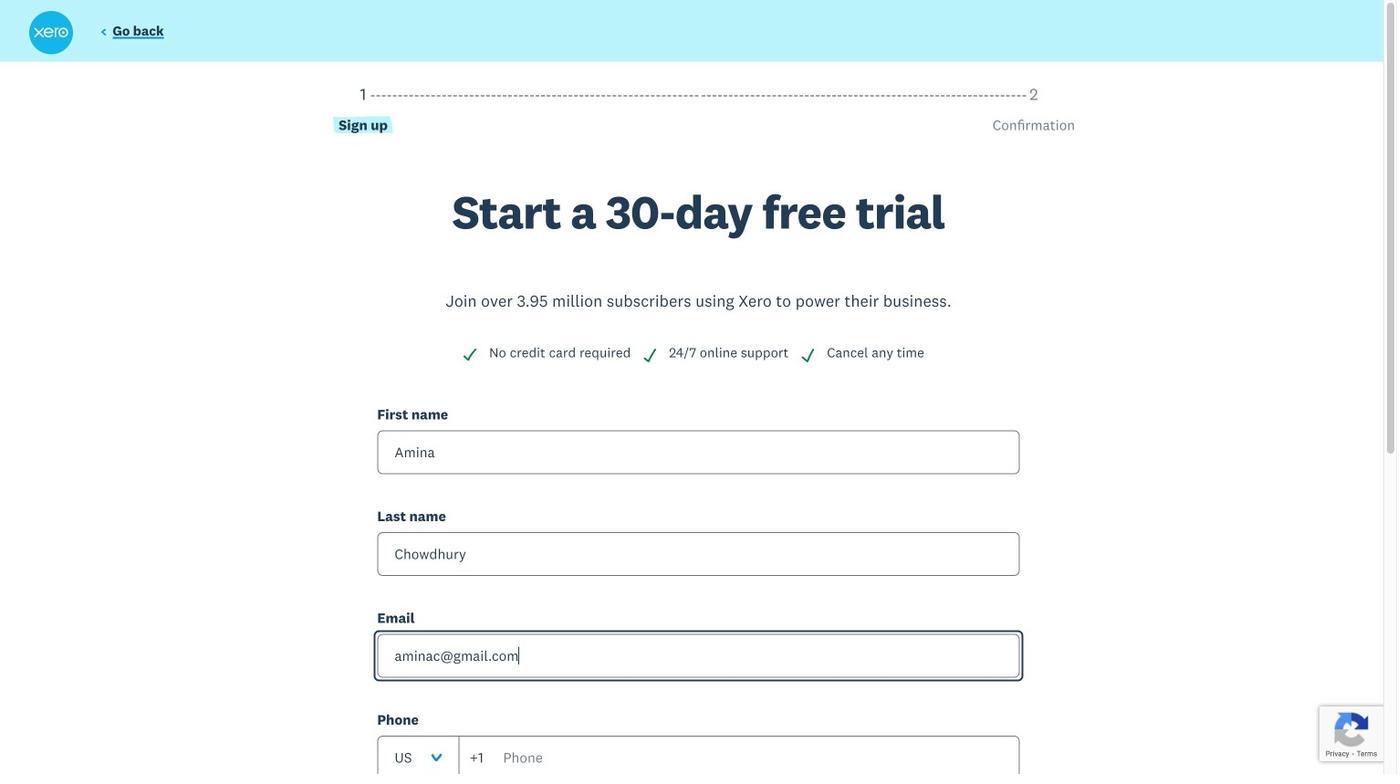Task type: locate. For each thing, give the bounding box(es) containing it.
Last name text field
[[377, 532, 1020, 576]]

Phone text field
[[459, 736, 1020, 774]]

First name text field
[[377, 430, 1020, 474]]

region
[[28, 84, 1370, 774]]



Task type: vqa. For each thing, say whether or not it's contained in the screenshot.
"purchase"
no



Task type: describe. For each thing, give the bounding box(es) containing it.
steps group
[[28, 84, 1370, 188]]

Email email field
[[377, 634, 1020, 678]]



